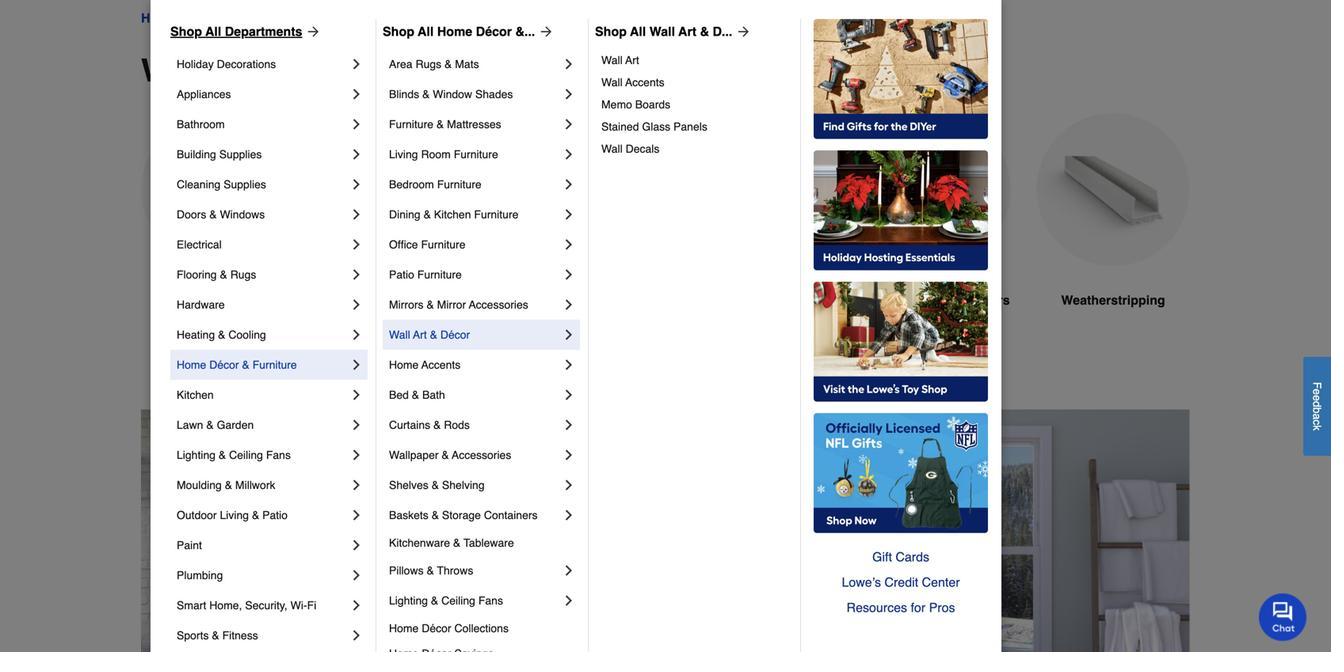 Task type: locate. For each thing, give the bounding box(es) containing it.
lighting & ceiling fans link up collections
[[389, 586, 561, 616]]

& for mirrors & mirror accessories link at the left of page
[[427, 299, 434, 311]]

1 vertical spatial supplies
[[224, 178, 266, 191]]

0 vertical spatial art
[[678, 24, 696, 39]]

0 horizontal spatial fans
[[266, 449, 291, 462]]

1 horizontal spatial arrow right image
[[732, 24, 751, 40]]

décor left &...
[[476, 24, 512, 39]]

office furniture link
[[389, 230, 561, 260]]

1 vertical spatial accents
[[421, 359, 461, 372]]

arrow right image
[[535, 24, 554, 40], [732, 24, 751, 40]]

decals
[[626, 143, 660, 155]]

shop all home décor &...
[[383, 24, 535, 39]]

dining & kitchen furniture
[[389, 208, 519, 221]]

furniture down blinds
[[389, 118, 433, 131]]

flooring & rugs link
[[177, 260, 349, 290]]

a blue chamberlain garage door opener with two white light panels. image
[[857, 113, 1011, 266]]

accessories up wall art & décor link
[[469, 299, 528, 311]]

fans for right 'lighting & ceiling fans' link
[[478, 595, 503, 608]]

lighting for leftmost 'lighting & ceiling fans' link
[[177, 449, 216, 462]]

lighting & ceiling fans down garden
[[177, 449, 291, 462]]

chat invite button image
[[1259, 594, 1307, 642]]

supplies down building supplies link
[[224, 178, 266, 191]]

chevron right image for home accents
[[561, 357, 577, 373]]

accents for home accents
[[421, 359, 461, 372]]

1 horizontal spatial art
[[625, 54, 639, 67]]

2 e from the top
[[1311, 395, 1324, 401]]

& down arrow right image at the top left of page
[[289, 52, 312, 89]]

doors right the garage
[[906, 293, 942, 308]]

accessories up shelves & shelving link
[[452, 449, 511, 462]]

1 vertical spatial art
[[625, 54, 639, 67]]

chevron right image for kitchen link
[[349, 387, 364, 403]]

lawn & garden link
[[177, 410, 349, 441]]

1 vertical spatial living
[[220, 509, 249, 522]]

& up throws
[[453, 537, 461, 550]]

& up decorations
[[245, 11, 254, 25]]

accents up boards
[[625, 76, 664, 89]]

0 vertical spatial lighting & ceiling fans
[[177, 449, 291, 462]]

wall
[[650, 24, 675, 39], [601, 54, 623, 67], [601, 76, 623, 89], [601, 143, 623, 155], [389, 329, 410, 342]]

0 horizontal spatial lighting
[[177, 449, 216, 462]]

0 horizontal spatial patio
[[262, 509, 288, 522]]

2 arrow right image from the left
[[732, 24, 751, 40]]

accents up bath
[[421, 359, 461, 372]]

arrow right image up area rugs & mats link
[[535, 24, 554, 40]]

arrow right image inside shop all home décor &... link
[[535, 24, 554, 40]]

shop for shop all home décor &...
[[383, 24, 414, 39]]

0 vertical spatial accents
[[625, 76, 664, 89]]

lowe's credit center link
[[814, 570, 988, 596]]

tableware
[[464, 537, 514, 550]]

& down pillows & throws
[[431, 595, 438, 608]]

1 vertical spatial ceiling
[[441, 595, 475, 608]]

3 shop from the left
[[595, 24, 627, 39]]

décor down heating & cooling
[[209, 359, 239, 372]]

containers
[[484, 509, 538, 522]]

0 vertical spatial lighting & ceiling fans link
[[177, 441, 349, 471]]

garage doors & openers
[[858, 293, 1010, 308]]

décor left collections
[[422, 623, 451, 635]]

interior doors
[[355, 293, 439, 308]]

art inside 'link'
[[625, 54, 639, 67]]

1 horizontal spatial lighting & ceiling fans
[[389, 595, 503, 608]]

ceiling up millwork
[[229, 449, 263, 462]]

& left millwork
[[225, 479, 232, 492]]

patio furniture link
[[389, 260, 561, 290]]

electrical link
[[177, 230, 349, 260]]

& for flooring & rugs link
[[220, 269, 227, 281]]

area rugs & mats link
[[389, 49, 561, 79]]

windows
[[190, 11, 242, 25], [141, 52, 280, 89], [220, 208, 265, 221], [548, 293, 604, 308]]

shades
[[475, 88, 513, 101]]

0 horizontal spatial arrow right image
[[535, 24, 554, 40]]

chevron right image for bed & bath link
[[561, 387, 577, 403]]

&
[[245, 11, 254, 25], [700, 24, 709, 39], [289, 52, 312, 89], [445, 58, 452, 71], [422, 88, 430, 101], [437, 118, 444, 131], [209, 208, 217, 221], [424, 208, 431, 221], [220, 269, 227, 281], [946, 293, 955, 308], [427, 299, 434, 311], [218, 329, 225, 342], [430, 329, 437, 342], [242, 359, 249, 372], [412, 389, 419, 402], [206, 419, 214, 432], [433, 419, 441, 432], [219, 449, 226, 462], [442, 449, 449, 462], [225, 479, 232, 492], [432, 479, 439, 492], [252, 509, 259, 522], [432, 509, 439, 522], [453, 537, 461, 550], [427, 565, 434, 578], [431, 595, 438, 608], [212, 630, 219, 643]]

shop
[[170, 24, 202, 39], [383, 24, 414, 39], [595, 24, 627, 39]]

0 horizontal spatial art
[[413, 329, 427, 342]]

chevron right image for bedroom furniture
[[561, 177, 577, 193]]

wall up wall accents
[[601, 54, 623, 67]]

1 vertical spatial lighting & ceiling fans link
[[389, 586, 561, 616]]

holiday hosting essentials. image
[[814, 151, 988, 271]]

chevron right image for "plumbing" link
[[349, 568, 364, 584]]

holiday decorations
[[177, 58, 276, 71]]

& up moulding & millwork
[[219, 449, 226, 462]]

patio up the interior doors
[[389, 269, 414, 281]]

0 vertical spatial supplies
[[219, 148, 262, 161]]

arrow right image inside shop all wall art & d... link
[[732, 24, 751, 40]]

lighting up moulding
[[177, 449, 216, 462]]

& left cooling
[[218, 329, 225, 342]]

art up home accents
[[413, 329, 427, 342]]

chevron right image for blinds & window shades link
[[561, 86, 577, 102]]

1 horizontal spatial fans
[[478, 595, 503, 608]]

supplies
[[219, 148, 262, 161], [224, 178, 266, 191]]

lowe's
[[842, 576, 881, 590]]

mirrors & mirror accessories link
[[389, 290, 561, 320]]

chevron right image for the lawn & garden link
[[349, 418, 364, 433]]

find gifts for the diyer. image
[[814, 19, 988, 139]]

1 horizontal spatial all
[[418, 24, 434, 39]]

art up wall accents
[[625, 54, 639, 67]]

windows & doors up decorations
[[190, 11, 291, 25]]

& left mirror
[[427, 299, 434, 311]]

chevron right image for heating & cooling
[[349, 327, 364, 343]]

e
[[1311, 389, 1324, 395], [1311, 395, 1324, 401]]

arrow right image for shop all wall art & d...
[[732, 24, 751, 40]]

exterior doors link
[[141, 113, 295, 348]]

0 vertical spatial lighting
[[177, 449, 216, 462]]

& left storage
[[432, 509, 439, 522]]

& for right 'lighting & ceiling fans' link
[[431, 595, 438, 608]]

fans down the lawn & garden link
[[266, 449, 291, 462]]

shop up wall art
[[595, 24, 627, 39]]

& up exterior doors
[[220, 269, 227, 281]]

wallpaper & accessories
[[389, 449, 511, 462]]

officially licensed n f l gifts. shop now. image
[[814, 414, 988, 534]]

0 horizontal spatial accents
[[421, 359, 461, 372]]

1 vertical spatial windows & doors
[[141, 52, 412, 89]]

3 all from the left
[[630, 24, 646, 39]]

wall accents
[[601, 76, 664, 89]]

bed
[[389, 389, 409, 402]]

d...
[[713, 24, 732, 39]]

lighting & ceiling fans
[[177, 449, 291, 462], [389, 595, 503, 608]]

memo boards link
[[601, 93, 789, 116]]

wall inside 'link'
[[601, 54, 623, 67]]

shelves & shelving
[[389, 479, 485, 492]]

0 horizontal spatial lighting & ceiling fans
[[177, 449, 291, 462]]

ceiling up home décor collections
[[441, 595, 475, 608]]

& down cleaning supplies
[[209, 208, 217, 221]]

chevron right image for moulding & millwork link
[[349, 478, 364, 494]]

e up b
[[1311, 395, 1324, 401]]

outdoor
[[177, 509, 217, 522]]

& right "sports"
[[212, 630, 219, 643]]

appliances link
[[177, 79, 349, 109]]

living down moulding & millwork
[[220, 509, 249, 522]]

chevron right image for smart home, security, wi-fi link
[[349, 598, 364, 614]]

b
[[1311, 408, 1324, 414]]

1 horizontal spatial rugs
[[416, 58, 441, 71]]

bed & bath link
[[389, 380, 561, 410]]

wall art & décor link
[[389, 320, 561, 350]]

chevron right image for flooring & rugs link
[[349, 267, 364, 283]]

blinds & window shades
[[389, 88, 513, 101]]

chevron right image for dining & kitchen furniture link
[[561, 207, 577, 223]]

0 vertical spatial living
[[389, 148, 418, 161]]

0 horizontal spatial shop
[[170, 24, 202, 39]]

all up area rugs & mats
[[418, 24, 434, 39]]

2 all from the left
[[418, 24, 434, 39]]

furniture & mattresses link
[[389, 109, 561, 139]]

supplies for building supplies
[[219, 148, 262, 161]]

lighting & ceiling fans link up millwork
[[177, 441, 349, 471]]

art for wall art
[[625, 54, 639, 67]]

wall decals link
[[601, 138, 789, 160]]

& for 'sports & fitness' link
[[212, 630, 219, 643]]

& up shelves & shelving
[[442, 449, 449, 462]]

cards
[[896, 550, 929, 565]]

wall for wall art & décor
[[389, 329, 410, 342]]

e up the d in the bottom right of the page
[[1311, 389, 1324, 395]]

shop for shop all wall art & d...
[[595, 24, 627, 39]]

all up wall art
[[630, 24, 646, 39]]

shop up holiday
[[170, 24, 202, 39]]

fans up home décor collections link
[[478, 595, 503, 608]]

1 horizontal spatial accents
[[625, 76, 664, 89]]

& right dining
[[424, 208, 431, 221]]

office
[[389, 238, 418, 251]]

1 horizontal spatial patio
[[389, 269, 414, 281]]

kitchen up the lawn
[[177, 389, 214, 402]]

home for home accents
[[389, 359, 419, 372]]

furniture up mirror
[[417, 269, 462, 281]]

wall for wall art
[[601, 54, 623, 67]]

wall up wall art 'link'
[[650, 24, 675, 39]]

cooling
[[228, 329, 266, 342]]

art for wall art & décor
[[413, 329, 427, 342]]

mats
[[455, 58, 479, 71]]

fans for leftmost 'lighting & ceiling fans' link
[[266, 449, 291, 462]]

shop for shop all departments
[[170, 24, 202, 39]]

lawn & garden
[[177, 419, 254, 432]]

all for home
[[418, 24, 434, 39]]

a black double-hung window with six panes. image
[[499, 113, 653, 266]]

& right blinds
[[422, 88, 430, 101]]

furniture down the 'dining & kitchen furniture'
[[421, 238, 465, 251]]

1 vertical spatial fans
[[478, 595, 503, 608]]

gift
[[872, 550, 892, 565]]

rugs up hardware link
[[230, 269, 256, 281]]

c
[[1311, 420, 1324, 426]]

lighting down pillows
[[389, 595, 428, 608]]

0 horizontal spatial kitchen
[[177, 389, 214, 402]]

0 vertical spatial ceiling
[[229, 449, 263, 462]]

shop inside shop all wall art & d... link
[[595, 24, 627, 39]]

1 horizontal spatial kitchen
[[434, 208, 471, 221]]

throws
[[437, 565, 473, 578]]

lowe's credit center
[[842, 576, 960, 590]]

0 vertical spatial fans
[[266, 449, 291, 462]]

living inside outdoor living & patio link
[[220, 509, 249, 522]]

& left openers
[[946, 293, 955, 308]]

furniture down heating & cooling link
[[253, 359, 297, 372]]

& right pillows
[[427, 565, 434, 578]]

wall down mirrors
[[389, 329, 410, 342]]

1 vertical spatial kitchen
[[177, 389, 214, 402]]

flooring
[[177, 269, 217, 281]]

0 vertical spatial patio
[[389, 269, 414, 281]]

furniture up the 'dining & kitchen furniture'
[[437, 178, 482, 191]]

2 horizontal spatial art
[[678, 24, 696, 39]]

1 horizontal spatial ceiling
[[441, 595, 475, 608]]

furniture down furniture & mattresses link
[[454, 148, 498, 161]]

chevron right image for doors & windows
[[349, 207, 364, 223]]

chevron right image
[[561, 56, 577, 72], [349, 86, 364, 102], [349, 116, 364, 132], [561, 116, 577, 132], [349, 147, 364, 162], [349, 177, 364, 193], [561, 177, 577, 193], [349, 207, 364, 223], [349, 237, 364, 253], [561, 237, 577, 253], [349, 297, 364, 313], [349, 327, 364, 343], [349, 357, 364, 373], [561, 357, 577, 373], [561, 418, 577, 433], [561, 478, 577, 494], [349, 508, 364, 524], [561, 563, 577, 579], [349, 628, 364, 644]]

shop up area
[[383, 24, 414, 39]]

0 horizontal spatial rugs
[[230, 269, 256, 281]]

arrow right image
[[302, 24, 321, 40]]

2 horizontal spatial shop
[[595, 24, 627, 39]]

visit the lowe's toy shop. image
[[814, 282, 988, 403]]

1 horizontal spatial living
[[389, 148, 418, 161]]

chevron right image for sports & fitness
[[349, 628, 364, 644]]

lighting & ceiling fans up home décor collections
[[389, 595, 503, 608]]

chevron right image for paint link
[[349, 538, 364, 554]]

holiday decorations link
[[177, 49, 349, 79]]

& for moulding & millwork link
[[225, 479, 232, 492]]

wall down stained
[[601, 143, 623, 155]]

0 horizontal spatial all
[[205, 24, 221, 39]]

1 all from the left
[[205, 24, 221, 39]]

all up holiday decorations on the top
[[205, 24, 221, 39]]

windows & doors
[[190, 11, 291, 25], [141, 52, 412, 89]]

kitchen
[[434, 208, 471, 221], [177, 389, 214, 402]]

1 e from the top
[[1311, 389, 1324, 395]]

1 arrow right image from the left
[[535, 24, 554, 40]]

1 horizontal spatial shop
[[383, 24, 414, 39]]

resources for pros link
[[814, 596, 988, 621]]

1 vertical spatial lighting
[[389, 595, 428, 608]]

1 vertical spatial lighting & ceiling fans
[[389, 595, 503, 608]]

supplies up cleaning supplies
[[219, 148, 262, 161]]

2 shop from the left
[[383, 24, 414, 39]]

& right the lawn
[[206, 419, 214, 432]]

& up living room furniture
[[437, 118, 444, 131]]

shelves
[[389, 479, 429, 492]]

patio down moulding & millwork link
[[262, 509, 288, 522]]

center
[[922, 576, 960, 590]]

2 vertical spatial art
[[413, 329, 427, 342]]

shop inside shop all home décor &... link
[[383, 24, 414, 39]]

ceiling
[[229, 449, 263, 462], [441, 595, 475, 608]]

millwork
[[235, 479, 275, 492]]

home for home
[[141, 11, 176, 25]]

outdoor living & patio
[[177, 509, 288, 522]]

0 vertical spatial rugs
[[416, 58, 441, 71]]

1 vertical spatial rugs
[[230, 269, 256, 281]]

chevron right image for office furniture
[[561, 237, 577, 253]]

windows & doors down departments
[[141, 52, 412, 89]]

chevron right image
[[349, 56, 364, 72], [561, 86, 577, 102], [561, 147, 577, 162], [561, 207, 577, 223], [349, 267, 364, 283], [561, 267, 577, 283], [561, 297, 577, 313], [561, 327, 577, 343], [349, 387, 364, 403], [561, 387, 577, 403], [349, 418, 364, 433], [349, 448, 364, 464], [561, 448, 577, 464], [349, 478, 364, 494], [561, 508, 577, 524], [349, 538, 364, 554], [349, 568, 364, 584], [561, 593, 577, 609], [349, 598, 364, 614]]

chevron right image for mirrors & mirror accessories link at the left of page
[[561, 297, 577, 313]]

shop all wall art & d...
[[595, 24, 732, 39]]

& right bed
[[412, 389, 419, 402]]

& for the lawn & garden link
[[206, 419, 214, 432]]

& for leftmost 'lighting & ceiling fans' link
[[219, 449, 226, 462]]

home,
[[209, 600, 242, 612]]

2 horizontal spatial all
[[630, 24, 646, 39]]

blinds
[[389, 88, 419, 101]]

0 horizontal spatial ceiling
[[229, 449, 263, 462]]

1 horizontal spatial lighting
[[389, 595, 428, 608]]

wall up memo
[[601, 76, 623, 89]]

art
[[678, 24, 696, 39], [625, 54, 639, 67], [413, 329, 427, 342]]

living up bedroom
[[389, 148, 418, 161]]

bathroom link
[[177, 109, 349, 139]]

& left rods
[[433, 419, 441, 432]]

living inside living room furniture link
[[389, 148, 418, 161]]

& right shelves
[[432, 479, 439, 492]]

arrow right image up wall art 'link'
[[732, 24, 751, 40]]

0 horizontal spatial living
[[220, 509, 249, 522]]

rugs inside area rugs & mats link
[[416, 58, 441, 71]]

shop inside shop all departments link
[[170, 24, 202, 39]]

plumbing
[[177, 570, 223, 582]]

0 vertical spatial kitchen
[[434, 208, 471, 221]]

moulding & millwork
[[177, 479, 275, 492]]

rugs right area
[[416, 58, 441, 71]]

chevron right image for appliances
[[349, 86, 364, 102]]

building supplies link
[[177, 139, 349, 170]]

garage
[[858, 293, 902, 308]]

arrow right image for shop all home décor &...
[[535, 24, 554, 40]]

a blue six-lite, two-panel, shaker-style exterior door. image
[[141, 113, 295, 266]]

art up wall art 'link'
[[678, 24, 696, 39]]

dining
[[389, 208, 420, 221]]

baskets & storage containers
[[389, 509, 538, 522]]

hardware
[[177, 299, 225, 311]]

kitchen down bedroom furniture
[[434, 208, 471, 221]]

& for wallpaper & accessories link
[[442, 449, 449, 462]]

home décor & furniture
[[177, 359, 297, 372]]

chevron right image for outdoor living & patio
[[349, 508, 364, 524]]

accessories
[[469, 299, 528, 311], [452, 449, 511, 462]]

1 shop from the left
[[170, 24, 202, 39]]

chevron right image for bathroom
[[349, 116, 364, 132]]

shop all departments
[[170, 24, 302, 39]]



Task type: vqa. For each thing, say whether or not it's contained in the screenshot.
Weatherstripping link
yes



Task type: describe. For each thing, give the bounding box(es) containing it.
1 horizontal spatial lighting & ceiling fans link
[[389, 586, 561, 616]]

kitchen link
[[177, 380, 349, 410]]

chevron right image for baskets & storage containers link
[[561, 508, 577, 524]]

kitchenware & tableware
[[389, 537, 514, 550]]

building
[[177, 148, 216, 161]]

& for pillows & throws link
[[427, 565, 434, 578]]

home décor & furniture link
[[177, 350, 349, 380]]

hardware link
[[177, 290, 349, 320]]

moulding
[[177, 479, 222, 492]]

windows link
[[499, 113, 653, 348]]

&...
[[515, 24, 535, 39]]

& down cooling
[[242, 359, 249, 372]]

home for home décor & furniture
[[177, 359, 206, 372]]

d
[[1311, 401, 1324, 408]]

bedroom furniture link
[[389, 170, 561, 200]]

shelves & shelving link
[[389, 471, 561, 501]]

& for windows & doors link
[[245, 11, 254, 25]]

chevron right image for electrical
[[349, 237, 364, 253]]

cleaning supplies
[[177, 178, 266, 191]]

weatherstripping
[[1061, 293, 1165, 308]]

& for shelves & shelving link
[[432, 479, 439, 492]]

patio furniture
[[389, 269, 462, 281]]

ceiling for right 'lighting & ceiling fans' link
[[441, 595, 475, 608]]

fi
[[307, 600, 316, 612]]

sports
[[177, 630, 209, 643]]

chevron right image for furniture & mattresses
[[561, 116, 577, 132]]

furniture & mattresses
[[389, 118, 501, 131]]

curtains & rods
[[389, 419, 470, 432]]

doors & windows link
[[177, 200, 349, 230]]

resources for pros
[[847, 601, 955, 616]]

wall art & décor
[[389, 329, 470, 342]]

garage doors & openers link
[[857, 113, 1011, 348]]

shelving
[[442, 479, 485, 492]]

baskets
[[389, 509, 429, 522]]

cleaning
[[177, 178, 220, 191]]

bathroom
[[177, 118, 225, 131]]

chevron right image for patio furniture link
[[561, 267, 577, 283]]

& up home accents
[[430, 329, 437, 342]]

0 vertical spatial accessories
[[469, 299, 528, 311]]

doors down cleaning
[[177, 208, 206, 221]]

weatherstripping link
[[1036, 113, 1190, 348]]

smart home, security, wi-fi
[[177, 600, 316, 612]]

& for heating & cooling link
[[218, 329, 225, 342]]

home accents
[[389, 359, 461, 372]]

heating & cooling
[[177, 329, 266, 342]]

décor down mirrors & mirror accessories
[[440, 329, 470, 342]]

exterior
[[174, 293, 222, 308]]

furniture inside 'link'
[[421, 238, 465, 251]]

stained glass panels
[[601, 120, 707, 133]]

a barn door with a brown frame, three frosted glass panels, black hardware and a black track. image
[[678, 113, 832, 266]]

doors inside "link"
[[906, 293, 942, 308]]

for
[[911, 601, 926, 616]]

& for furniture & mattresses link
[[437, 118, 444, 131]]

mattresses
[[447, 118, 501, 131]]

resources
[[847, 601, 907, 616]]

rugs inside flooring & rugs link
[[230, 269, 256, 281]]

pros
[[929, 601, 955, 616]]

baskets & storage containers link
[[389, 501, 561, 531]]

chevron right image for shelves & shelving
[[561, 478, 577, 494]]

chevron right image for wallpaper & accessories link
[[561, 448, 577, 464]]

sports & fitness link
[[177, 621, 349, 651]]

chevron right image for area rugs & mats
[[561, 56, 577, 72]]

heating
[[177, 329, 215, 342]]

mirrors & mirror accessories
[[389, 299, 528, 311]]

& down millwork
[[252, 509, 259, 522]]

security,
[[245, 600, 287, 612]]

f e e d b a c k button
[[1303, 357, 1331, 456]]

storage
[[442, 509, 481, 522]]

pillows
[[389, 565, 424, 578]]

garden
[[217, 419, 254, 432]]

f e e d b a c k
[[1311, 382, 1324, 431]]

lighting for right 'lighting & ceiling fans' link
[[389, 595, 428, 608]]

home décor collections link
[[389, 616, 577, 642]]

building supplies
[[177, 148, 262, 161]]

doors left arrow right image at the top left of page
[[257, 11, 291, 25]]

curtains
[[389, 419, 430, 432]]

chevron right image for cleaning supplies
[[349, 177, 364, 193]]

windows & doors link
[[190, 9, 291, 28]]

a piece of white weatherstripping. image
[[1036, 113, 1190, 266]]

1 vertical spatial patio
[[262, 509, 288, 522]]

interior
[[355, 293, 399, 308]]

wall art
[[601, 54, 639, 67]]

chevron right image for living room furniture link
[[561, 147, 577, 162]]

& for kitchenware & tableware link
[[453, 537, 461, 550]]

area rugs & mats
[[389, 58, 479, 71]]

0 horizontal spatial lighting & ceiling fans link
[[177, 441, 349, 471]]

chevron right image for wall art & décor link
[[561, 327, 577, 343]]

chevron right image for curtains & rods
[[561, 418, 577, 433]]

holiday
[[177, 58, 214, 71]]

appliances
[[177, 88, 231, 101]]

0 vertical spatial windows & doors
[[190, 11, 291, 25]]

chevron right image for building supplies
[[349, 147, 364, 162]]

doors down 'patio furniture'
[[402, 293, 439, 308]]

home décor collections
[[389, 623, 509, 635]]

chevron right image for pillows & throws
[[561, 563, 577, 579]]

home for home décor collections
[[389, 623, 419, 635]]

& for bed & bath link
[[412, 389, 419, 402]]

wall for wall accents
[[601, 76, 623, 89]]

ceiling for leftmost 'lighting & ceiling fans' link
[[229, 449, 263, 462]]

gift cards link
[[814, 545, 988, 570]]

& for doors & windows link
[[209, 208, 217, 221]]

& for baskets & storage containers link
[[432, 509, 439, 522]]

chevron right image for holiday decorations link
[[349, 56, 364, 72]]

accents for wall accents
[[625, 76, 664, 89]]

f
[[1311, 382, 1324, 389]]

paint
[[177, 540, 202, 552]]

advertisement region
[[141, 410, 1190, 653]]

wall for wall decals
[[601, 143, 623, 155]]

boards
[[635, 98, 670, 111]]

chevron right image for hardware
[[349, 297, 364, 313]]

all for wall
[[630, 24, 646, 39]]

supplies for cleaning supplies
[[224, 178, 266, 191]]

& inside "link"
[[946, 293, 955, 308]]

chevron right image for home décor & furniture
[[349, 357, 364, 373]]

fitness
[[222, 630, 258, 643]]

openers
[[958, 293, 1010, 308]]

wallpaper
[[389, 449, 439, 462]]

& for curtains & rods link
[[433, 419, 441, 432]]

bath
[[422, 389, 445, 402]]

credit
[[885, 576, 918, 590]]

& left mats
[[445, 58, 452, 71]]

area
[[389, 58, 412, 71]]

all for departments
[[205, 24, 221, 39]]

cleaning supplies link
[[177, 170, 349, 200]]

paint link
[[177, 531, 349, 561]]

doors down arrow right image at the top left of page
[[320, 52, 412, 89]]

stained glass panels link
[[601, 116, 789, 138]]

room
[[421, 148, 451, 161]]

bedroom furniture
[[389, 178, 482, 191]]

a white three-panel, craftsman-style, prehung interior door with doorframe and hinges. image
[[320, 113, 474, 266]]

doors down flooring & rugs link
[[225, 293, 262, 308]]

window
[[433, 88, 472, 101]]

furniture down bedroom furniture link
[[474, 208, 519, 221]]

& for blinds & window shades link
[[422, 88, 430, 101]]

& for dining & kitchen furniture link
[[424, 208, 431, 221]]

living room furniture link
[[389, 139, 561, 170]]

1 vertical spatial accessories
[[452, 449, 511, 462]]

wallpaper & accessories link
[[389, 441, 561, 471]]

& left d... at the right of page
[[700, 24, 709, 39]]



